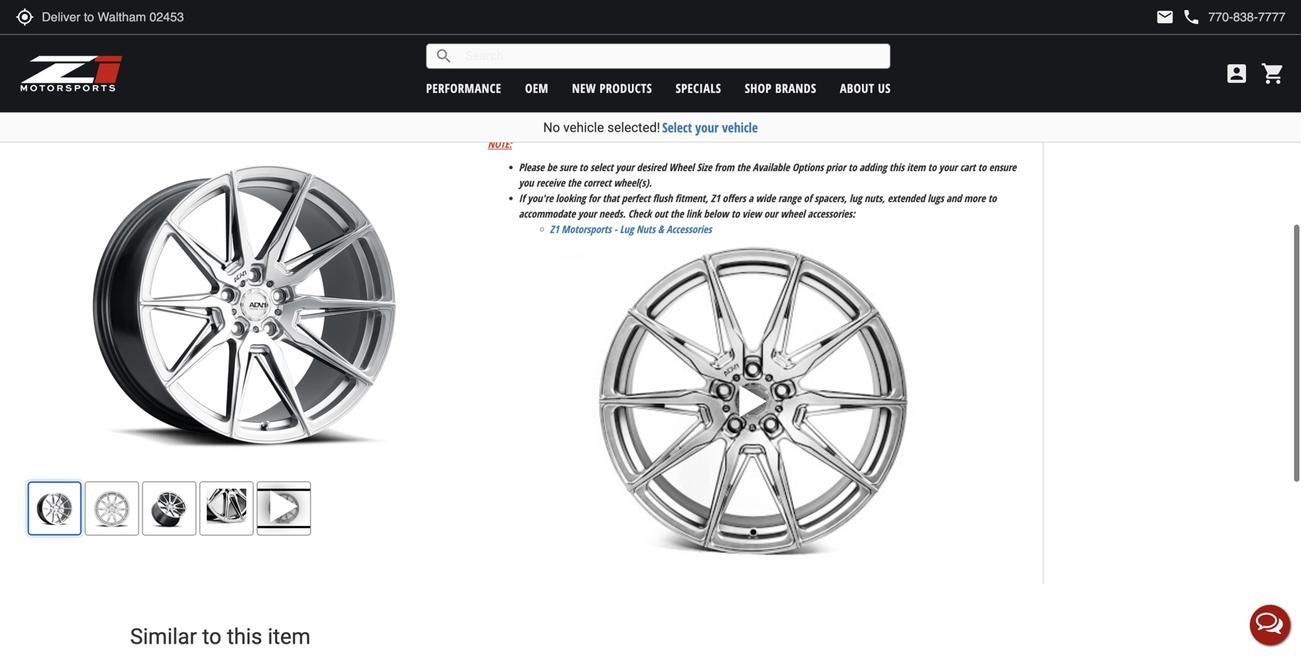 Task type: locate. For each thing, give the bounding box(es) containing it.
z1 up below
[[711, 191, 720, 205]]

2 horizontal spatial the
[[737, 160, 750, 174]]

9" right 19"
[[546, 22, 556, 34]]

similar
[[130, 624, 197, 650]]

accessories:
[[808, 207, 855, 221]]

mail phone
[[1156, 8, 1201, 26]]

9" up 12"
[[546, 37, 556, 49]]

1 vertical spatial lug
[[620, 222, 634, 236]]

receive
[[536, 176, 565, 190]]

offset for +22mm
[[603, 68, 631, 80]]

1 horizontal spatial item
[[907, 160, 926, 174]]

0 vertical spatial +35mm
[[559, 22, 594, 34]]

be
[[547, 160, 557, 174]]

your
[[696, 119, 719, 136], [616, 160, 634, 174], [939, 160, 958, 174], [578, 207, 597, 221]]

0 vertical spatial 9"
[[546, 22, 556, 34]]

+22mm
[[565, 68, 600, 80]]

2 vertical spatial the
[[671, 207, 684, 221]]

pattern:
[[505, 90, 537, 104]]

to
[[1171, 13, 1183, 32], [579, 160, 588, 174], [849, 160, 857, 174], [928, 160, 937, 174], [978, 160, 987, 174], [732, 207, 740, 221], [202, 624, 222, 650]]

x right 19"
[[538, 22, 543, 34]]

lug inside note: please be sure to select your desired wheel size from the available options prior to adding this item to your cart to ensure you receive the correct wheel(s). if you're looking for that perfect flush fitment, z1 offers a wide range of spacers, lug nuts, extended lugs and more to accommodate your needs. check out the link below to view our wheel accessories: z1 motorsports - lug nuts & accessories
[[620, 222, 634, 236]]

1 horizontal spatial vehicle
[[722, 119, 758, 136]]

options
[[793, 160, 824, 174]]

1 horizontal spatial lug
[[620, 222, 634, 236]]

0 horizontal spatial lug
[[488, 90, 502, 104]]

0 vertical spatial about
[[1171, 55, 1196, 69]]

new
[[572, 80, 596, 96]]

the
[[737, 160, 750, 174], [568, 176, 581, 190], [671, 207, 684, 221]]

0 vertical spatial this
[[890, 160, 905, 174]]

1 vertical spatial item
[[268, 624, 311, 650]]

2 vertical spatial offset
[[603, 68, 631, 80]]

account_box
[[1225, 61, 1250, 86]]

looking
[[556, 191, 586, 205]]

2 vertical spatial x
[[538, 68, 543, 80]]

out
[[654, 207, 668, 221]]

20" up pattern:
[[519, 68, 535, 80]]

0 vertical spatial offset
[[597, 22, 625, 34]]

your up motorsports on the left top
[[578, 207, 597, 221]]

1 horizontal spatial this
[[890, 160, 905, 174]]

select
[[662, 119, 692, 136]]

0 horizontal spatial vehicle
[[564, 120, 604, 135]]

9"
[[546, 22, 556, 34], [546, 37, 556, 49]]

about left this
[[1171, 55, 1196, 69]]

a
[[749, 191, 754, 205]]

lug left pattern:
[[488, 90, 502, 104]]

z1 motorsports logo image
[[19, 54, 124, 93]]

about left us
[[840, 80, 875, 96]]

cart
[[960, 160, 976, 174]]

performance link
[[426, 80, 502, 96]]

z1 down accommodate
[[550, 222, 559, 236]]

the up looking
[[568, 176, 581, 190]]

shop brands
[[745, 80, 817, 96]]

for
[[589, 191, 600, 205]]

us
[[878, 80, 891, 96]]

2 9" from the top
[[546, 37, 556, 49]]

the right out
[[671, 207, 684, 221]]

1 vertical spatial x
[[538, 37, 543, 49]]

1 vertical spatial about
[[840, 80, 875, 96]]

phone link
[[1183, 8, 1286, 26]]

if
[[519, 191, 525, 205]]

question
[[1130, 55, 1168, 69]]

note: please be sure to select your desired wheel size from the available options prior to adding this item to your cart to ensure you receive the correct wheel(s). if you're looking for that perfect flush fitment, z1 offers a wide range of spacers, lug nuts, extended lugs and more to accommodate your needs. check out the link below to view our wheel accessories: z1 motorsports - lug nuts & accessories
[[488, 137, 1017, 236]]

1 vertical spatial 20"
[[519, 68, 535, 80]]

lug right -
[[620, 222, 634, 236]]

desired
[[637, 160, 667, 174]]

this
[[890, 160, 905, 174], [227, 624, 262, 650]]

lug
[[488, 90, 502, 104], [620, 222, 634, 236]]

shop brands link
[[745, 80, 817, 96]]

brands
[[776, 80, 817, 96]]

vehicle right no
[[564, 120, 604, 135]]

wheel
[[669, 160, 694, 174]]

x up oem
[[538, 37, 543, 49]]

0 vertical spatial the
[[737, 160, 750, 174]]

0 vertical spatial lug
[[488, 90, 502, 104]]

lug pattern:
[[488, 90, 537, 104]]

the right the from at top right
[[737, 160, 750, 174]]

ask
[[1104, 55, 1119, 69]]

spacers,
[[815, 191, 847, 205]]

0 vertical spatial z1
[[711, 191, 720, 205]]

0 horizontal spatial the
[[568, 176, 581, 190]]

3 x from the top
[[538, 68, 543, 80]]

sure
[[560, 160, 577, 174]]

wheel
[[781, 207, 805, 221]]

0 horizontal spatial this
[[227, 624, 262, 650]]

0 vertical spatial x
[[538, 22, 543, 34]]

1 vertical spatial +35mm
[[559, 37, 594, 49]]

0 horizontal spatial z1
[[550, 222, 559, 236]]

link
[[686, 207, 702, 221]]

adding
[[860, 160, 887, 174]]

of
[[804, 191, 812, 205]]

20"
[[519, 37, 535, 49], [519, 68, 535, 80]]

ensure
[[989, 160, 1017, 174]]

x
[[538, 22, 543, 34], [538, 37, 543, 49], [538, 68, 543, 80]]

1 x from the top
[[538, 22, 543, 34]]

search
[[435, 47, 453, 65]]

0 horizontal spatial item
[[268, 624, 311, 650]]

correct
[[584, 176, 611, 190]]

available
[[753, 160, 790, 174]]

accessories
[[667, 222, 712, 236]]

vehicle inside no vehicle selected! select your vehicle
[[564, 120, 604, 135]]

this
[[1199, 55, 1216, 69]]

0 vertical spatial 20"
[[519, 37, 535, 49]]

your right select
[[696, 119, 719, 136]]

1 vertical spatial the
[[568, 176, 581, 190]]

-
[[614, 222, 617, 236]]

1 20" from the top
[[519, 37, 535, 49]]

your up wheel(s).
[[616, 160, 634, 174]]

19"
[[519, 22, 535, 34]]

range
[[778, 191, 801, 205]]

a
[[1122, 55, 1127, 69]]

20" down 19"
[[519, 37, 535, 49]]

x left 12"
[[538, 68, 543, 80]]

shop
[[745, 80, 772, 96]]

flush
[[653, 191, 673, 205]]

x for 19"
[[538, 22, 543, 34]]

vehicle up the from at top right
[[722, 119, 758, 136]]

1 horizontal spatial about
[[1171, 55, 1196, 69]]

1 vertical spatial z1
[[550, 222, 559, 236]]

your left cart
[[939, 160, 958, 174]]

perfect
[[622, 191, 650, 205]]

new products
[[572, 80, 652, 96]]

1 vertical spatial 9"
[[546, 37, 556, 49]]

0 vertical spatial item
[[907, 160, 926, 174]]

offset
[[597, 22, 625, 34], [597, 37, 625, 49], [603, 68, 631, 80]]

+35mm
[[559, 22, 594, 34], [559, 37, 594, 49]]

prior
[[826, 160, 846, 174]]



Task type: describe. For each thing, give the bounding box(es) containing it.
1 vertical spatial this
[[227, 624, 262, 650]]

specials link
[[676, 80, 722, 96]]

wide
[[756, 191, 776, 205]]

from
[[715, 160, 734, 174]]

item inside note: please be sure to select your desired wheel size from the available options prior to adding this item to your cart to ensure you receive the correct wheel(s). if you're looking for that perfect flush fitment, z1 offers a wide range of spacers, lug nuts, extended lugs and more to accommodate your needs. check out the link below to view our wheel accessories: z1 motorsports - lug nuts & accessories
[[907, 160, 926, 174]]

add
[[1147, 13, 1168, 32]]

performance
[[426, 80, 502, 96]]

add_shopping_cart add to cart
[[1124, 13, 1208, 32]]

select your vehicle link
[[662, 119, 758, 136]]

shopping_cart
[[1261, 61, 1286, 86]]

mail link
[[1156, 8, 1175, 26]]

2 x from the top
[[538, 37, 543, 49]]

20" x 12" +22mm offset
[[519, 68, 631, 80]]

view
[[743, 207, 762, 221]]

2 +35mm from the top
[[559, 37, 594, 49]]

5x114.3
[[519, 115, 556, 127]]

2 20" from the top
[[519, 68, 535, 80]]

shopping_cart link
[[1257, 61, 1286, 86]]

my_location
[[15, 8, 34, 26]]

you're
[[528, 191, 553, 205]]

0 horizontal spatial about
[[840, 80, 875, 96]]

about us
[[840, 80, 891, 96]]

needs.
[[599, 207, 626, 221]]

wheel(s).
[[614, 176, 652, 190]]

please
[[519, 160, 545, 174]]

similar to this item
[[130, 624, 311, 650]]

1 vertical spatial offset
[[597, 37, 625, 49]]

accommodate
[[519, 207, 576, 221]]

that
[[603, 191, 620, 205]]

select
[[590, 160, 613, 174]]

nuts,
[[865, 191, 885, 205]]

oem link
[[525, 80, 549, 96]]

specials
[[676, 80, 722, 96]]

our
[[764, 207, 778, 221]]

12"
[[546, 68, 562, 80]]

products
[[600, 80, 652, 96]]

z1 motorsports - lug nuts & accessories link
[[550, 222, 712, 236]]

offers
[[723, 191, 746, 205]]

size
[[697, 160, 712, 174]]

20" inside 19" x 9" +35mm offset 20" x 9" +35mm offset
[[519, 37, 535, 49]]

selected!
[[608, 120, 661, 135]]

1 horizontal spatial z1
[[711, 191, 720, 205]]

&
[[658, 222, 664, 236]]

new products link
[[572, 80, 652, 96]]

1 horizontal spatial the
[[671, 207, 684, 221]]

nuts
[[637, 222, 656, 236]]

Search search field
[[453, 44, 890, 68]]

below
[[704, 207, 729, 221]]

x for 20"
[[538, 68, 543, 80]]

offset for +35mm
[[597, 22, 625, 34]]

no vehicle selected! select your vehicle
[[543, 119, 758, 136]]

this inside note: please be sure to select your desired wheel size from the available options prior to adding this item to your cart to ensure you receive the correct wheel(s). if you're looking for that perfect flush fitment, z1 offers a wide range of spacers, lug nuts, extended lugs and more to accommodate your needs. check out the link below to view our wheel accessories: z1 motorsports - lug nuts & accessories
[[890, 160, 905, 174]]

about us link
[[840, 80, 891, 96]]

no
[[543, 120, 560, 135]]

1 +35mm from the top
[[559, 22, 594, 34]]

19" x 9" +35mm offset 20" x 9" +35mm offset
[[519, 22, 625, 49]]

mail
[[1156, 8, 1175, 26]]

lugs
[[928, 191, 944, 205]]

motorsports
[[562, 222, 612, 236]]

phone
[[1183, 8, 1201, 26]]

check
[[628, 207, 652, 221]]

fitment,
[[675, 191, 708, 205]]

ask a question about this product link
[[1057, 48, 1276, 76]]

ask a question about this product
[[1104, 55, 1251, 69]]

and
[[947, 191, 962, 205]]

lug
[[850, 191, 862, 205]]

product
[[1218, 55, 1251, 69]]

note:
[[488, 137, 512, 151]]

extended
[[888, 191, 925, 205]]

add_shopping_cart
[[1124, 13, 1143, 32]]

1 9" from the top
[[546, 22, 556, 34]]

more to
[[965, 191, 997, 205]]

oem
[[525, 80, 549, 96]]

cart
[[1186, 13, 1208, 32]]

account_box link
[[1221, 61, 1254, 86]]

you
[[519, 176, 534, 190]]



Task type: vqa. For each thing, say whether or not it's contained in the screenshot.
top $1000
no



